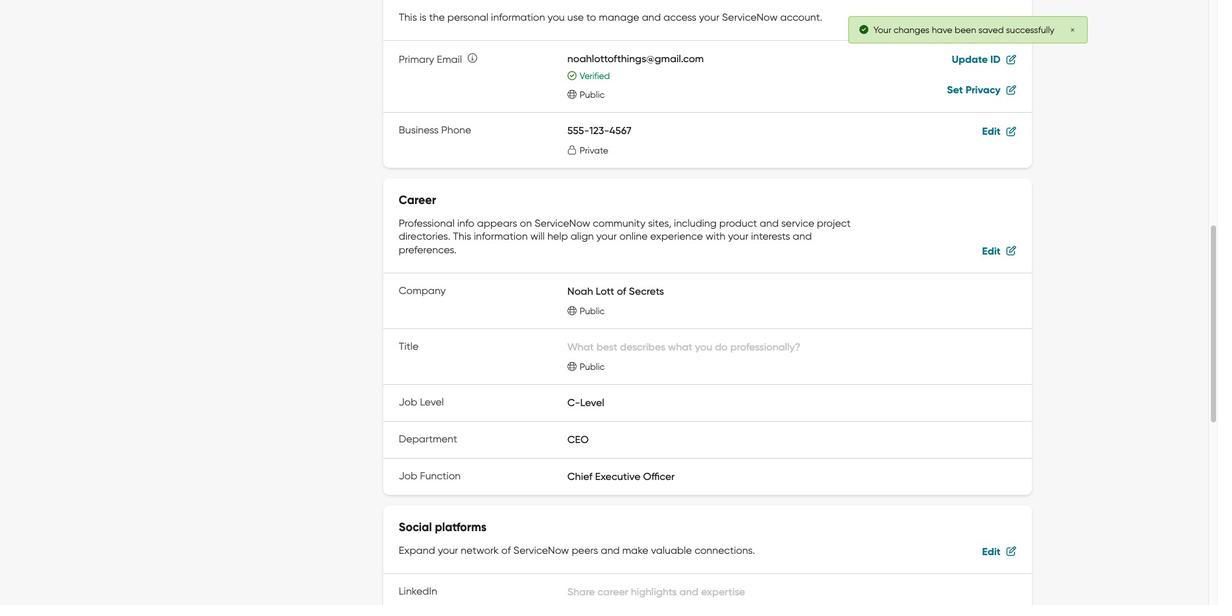 Task type: describe. For each thing, give the bounding box(es) containing it.
your changes have been saved successfully
[[874, 25, 1055, 35]]

have
[[932, 25, 953, 35]]

your
[[874, 25, 892, 35]]

×
[[1071, 25, 1075, 35]]



Task type: vqa. For each thing, say whether or not it's contained in the screenshot.
have on the right top of the page
yes



Task type: locate. For each thing, give the bounding box(es) containing it.
changes
[[894, 25, 930, 35]]

been
[[955, 25, 976, 35]]

saved
[[979, 25, 1004, 35]]

successfully
[[1006, 25, 1055, 35]]



